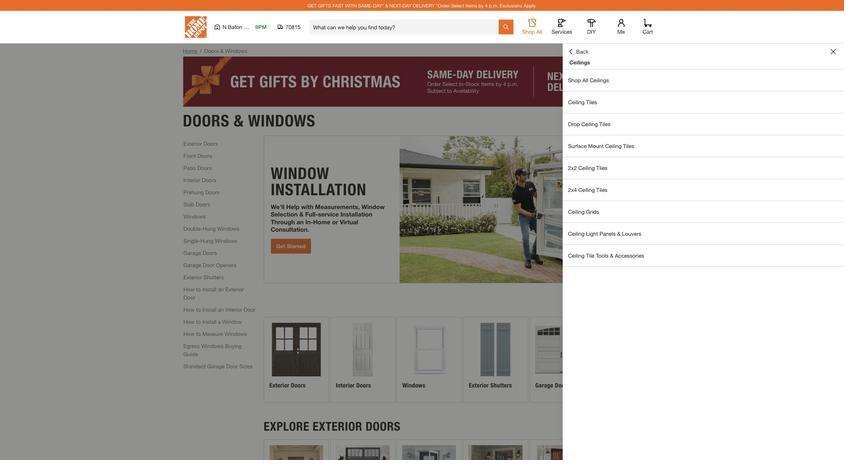 Task type: locate. For each thing, give the bounding box(es) containing it.
how for how to measure windows
[[184, 330, 195, 337]]

1 vertical spatial window
[[222, 318, 242, 325]]

ceiling up the drop
[[569, 99, 585, 105]]

2x4 ceiling tiles
[[569, 186, 608, 193]]

egress
[[184, 342, 200, 349]]

an up how to install an interior door
[[218, 286, 224, 292]]

how to install an exterior door
[[184, 286, 244, 300]]

3 how from the top
[[184, 318, 195, 325]]

0 vertical spatial interior doors
[[184, 177, 217, 183]]

select
[[451, 3, 465, 8]]

ceiling tiles link
[[563, 91, 845, 113]]

install inside "how to install an interior door" link
[[203, 306, 217, 312]]

install inside how to install a window link
[[203, 318, 217, 325]]

windows
[[225, 48, 248, 54], [248, 111, 316, 130], [184, 213, 206, 219], [217, 225, 240, 232], [215, 237, 237, 244], [225, 330, 247, 337], [202, 342, 224, 349], [403, 382, 426, 389]]

install inside how to install an exterior door
[[203, 286, 217, 292]]

1 horizontal spatial interior doors
[[336, 382, 371, 389]]

0 vertical spatial window
[[362, 203, 385, 210]]

4 to from the top
[[196, 330, 201, 337]]

to up the egress at the bottom of the page
[[196, 330, 201, 337]]

to
[[196, 286, 201, 292], [196, 306, 201, 312], [196, 318, 201, 325], [196, 330, 201, 337]]

2 vertical spatial install
[[203, 318, 217, 325]]

0 horizontal spatial exterior doors
[[184, 140, 218, 147]]

/
[[200, 48, 202, 54]]

all up ceiling tiles
[[583, 77, 589, 83]]

shop
[[523, 28, 535, 35], [569, 77, 581, 83]]

patio doors link
[[184, 164, 212, 172]]

1 horizontal spatial exterior doors
[[270, 382, 306, 389]]

get gifts fast with same-day* & next-day delivery *order select items by 4 p.m. exclusions apply.
[[308, 3, 537, 8]]

0 horizontal spatial interior doors link
[[184, 176, 217, 184]]

1 vertical spatial hung
[[201, 237, 214, 244]]

tiles up surface mount ceiling tiles
[[600, 121, 611, 127]]

1 install from the top
[[203, 286, 217, 292]]

2x2 ceiling tiles link
[[563, 157, 845, 179]]

door
[[203, 262, 215, 268], [184, 294, 195, 300], [244, 306, 256, 312], [226, 363, 238, 369]]

apply.
[[524, 3, 537, 8]]

me button
[[611, 19, 633, 35]]

shop inside shop all button
[[523, 28, 535, 35]]

light
[[587, 230, 599, 237]]

to down garage door openers link
[[196, 286, 201, 292]]

back
[[577, 48, 589, 55]]

0 vertical spatial install
[[203, 286, 217, 292]]

install for exterior
[[203, 286, 217, 292]]

home / doors & windows
[[183, 48, 248, 54]]

ceiling tiles
[[569, 99, 598, 105]]

0 vertical spatial interior
[[184, 177, 201, 183]]

1 horizontal spatial garage doors link
[[530, 317, 595, 402]]

0 vertical spatial all
[[537, 28, 543, 35]]

1 horizontal spatial exterior doors link
[[264, 317, 329, 402]]

an
[[297, 218, 304, 225], [218, 286, 224, 292], [218, 306, 224, 312]]

1 horizontal spatial home
[[313, 218, 331, 225]]

2 install from the top
[[203, 306, 217, 312]]

1 horizontal spatial shop
[[569, 77, 581, 83]]

mount
[[589, 143, 604, 149]]

0 horizontal spatial window
[[222, 318, 242, 325]]

drawer close image
[[831, 49, 837, 54]]

0 vertical spatial hung
[[203, 225, 216, 232]]

menu
[[563, 69, 845, 267]]

image for exterior shutters image
[[469, 323, 523, 376]]

1 vertical spatial install
[[203, 306, 217, 312]]

cart
[[643, 28, 654, 35]]

1 vertical spatial exterior shutters
[[469, 382, 512, 389]]

windows inside egress windows buying guide
[[202, 342, 224, 349]]

1 vertical spatial exterior doors
[[270, 382, 306, 389]]

tiles down surface mount ceiling tiles
[[597, 165, 608, 171]]

0 vertical spatial exterior shutters link
[[184, 273, 224, 281]]

all left services at the right of page
[[537, 28, 543, 35]]

home down service
[[313, 218, 331, 225]]

2 vertical spatial an
[[218, 306, 224, 312]]

0 horizontal spatial garage doors
[[184, 249, 217, 256]]

slab
[[184, 201, 194, 207]]

get
[[308, 3, 317, 8]]

window inside we'll help with measurements, window selection & full-service installation through an in-home or virtual consultation.
[[362, 203, 385, 210]]

1 horizontal spatial interior
[[225, 306, 242, 312]]

window right a
[[222, 318, 242, 325]]

0 horizontal spatial exterior shutters
[[184, 274, 224, 280]]

installation
[[271, 180, 367, 199]]

1 horizontal spatial all
[[583, 77, 589, 83]]

0 vertical spatial exterior doors link
[[184, 139, 218, 148]]

an up a
[[218, 306, 224, 312]]

image for window installation image
[[400, 136, 662, 283]]

hung down double-hung windows link
[[201, 237, 214, 244]]

the home depot logo image
[[185, 16, 207, 38]]

1 vertical spatial shop
[[569, 77, 581, 83]]

surface mount ceiling tiles link
[[563, 135, 845, 157]]

interior
[[184, 177, 201, 183], [225, 306, 242, 312], [336, 382, 355, 389]]

install left a
[[203, 318, 217, 325]]

0 horizontal spatial home
[[183, 48, 197, 54]]

1 vertical spatial garage doors link
[[530, 317, 595, 402]]

how inside how to install an exterior door
[[184, 286, 195, 292]]

1 horizontal spatial interior doors link
[[331, 317, 395, 402]]

we'll
[[271, 203, 285, 210]]

interior doors
[[184, 177, 217, 183], [336, 382, 371, 389]]

1 vertical spatial garage doors
[[536, 382, 570, 389]]

1 horizontal spatial shutters
[[491, 382, 512, 389]]

p.m.
[[489, 3, 499, 8]]

image for front doors image
[[270, 445, 323, 460]]

1 to from the top
[[196, 286, 201, 292]]

through
[[271, 218, 295, 225]]

shop for shop all ceilings
[[569, 77, 581, 83]]

1 vertical spatial an
[[218, 286, 224, 292]]

0 vertical spatial shop
[[523, 28, 535, 35]]

doors & windows
[[183, 111, 316, 130]]

image for interior doors image
[[336, 323, 390, 376]]

4 how from the top
[[184, 330, 195, 337]]

a
[[218, 318, 221, 325]]

tiles up drop ceiling tiles
[[587, 99, 598, 105]]

install up how to install an interior door
[[203, 286, 217, 292]]

0 horizontal spatial shutters
[[204, 274, 224, 280]]

measurements,
[[315, 203, 360, 210]]

an inside how to install an exterior door
[[218, 286, 224, 292]]

hung up single-hung windows
[[203, 225, 216, 232]]

sponsored banner image
[[183, 56, 662, 107]]

selection
[[271, 210, 298, 218]]

1 vertical spatial all
[[583, 77, 589, 83]]

2 to from the top
[[196, 306, 201, 312]]

ceilings up ceiling tiles
[[590, 77, 609, 83]]

1 vertical spatial exterior doors link
[[264, 317, 329, 402]]

1 horizontal spatial windows link
[[397, 317, 462, 402]]

exterior
[[184, 140, 202, 147], [184, 274, 202, 280], [225, 286, 244, 292], [270, 382, 290, 389], [469, 382, 489, 389], [313, 419, 363, 434]]

& inside we'll help with measurements, window selection & full-service installation through an in-home or virtual consultation.
[[300, 210, 304, 218]]

70815 button
[[278, 24, 301, 30]]

ceiling left light
[[569, 230, 585, 237]]

get started
[[276, 243, 306, 249]]

how to install an exterior door link
[[184, 285, 256, 301]]

back button
[[569, 48, 589, 55]]

4
[[485, 3, 488, 8]]

ceiling tile tools & accessories link
[[563, 245, 845, 266]]

to inside how to install an exterior door
[[196, 286, 201, 292]]

day
[[403, 3, 412, 8]]

0 horizontal spatial all
[[537, 28, 543, 35]]

exterior shutters
[[184, 274, 224, 280], [469, 382, 512, 389]]

tiles for drop ceiling tiles
[[600, 121, 611, 127]]

2 vertical spatial interior
[[336, 382, 355, 389]]

1 vertical spatial exterior shutters link
[[464, 317, 528, 402]]

shop inside shop all ceilings link
[[569, 77, 581, 83]]

measure
[[203, 330, 223, 337]]

sizes
[[240, 363, 253, 369]]

0 vertical spatial interior doors link
[[184, 176, 217, 184]]

tiles up grids
[[597, 186, 608, 193]]

front doors link
[[184, 152, 212, 160]]

n
[[223, 24, 227, 30]]

3 install from the top
[[203, 318, 217, 325]]

home left /
[[183, 48, 197, 54]]

tiles for 2x4 ceiling tiles
[[597, 186, 608, 193]]

hung for single-
[[201, 237, 214, 244]]

0 horizontal spatial shop
[[523, 28, 535, 35]]

0 vertical spatial an
[[297, 218, 304, 225]]

window
[[362, 203, 385, 210], [222, 318, 242, 325]]

single-hung windows link
[[184, 237, 237, 245]]

exterior doors
[[184, 140, 218, 147], [270, 382, 306, 389]]

3 to from the top
[[196, 318, 201, 325]]

0 horizontal spatial exterior shutters link
[[184, 273, 224, 281]]

home inside we'll help with measurements, window selection & full-service installation through an in-home or virtual consultation.
[[313, 218, 331, 225]]

shop all ceilings
[[569, 77, 609, 83]]

1 vertical spatial home
[[313, 218, 331, 225]]

accessories
[[615, 252, 645, 259]]

how
[[184, 286, 195, 292], [184, 306, 195, 312], [184, 318, 195, 325], [184, 330, 195, 337]]

to up 'how to measure windows'
[[196, 318, 201, 325]]

What can we help you find today? search field
[[313, 20, 499, 34]]

interior doors link
[[184, 176, 217, 184], [331, 317, 395, 402]]

2 how from the top
[[184, 306, 195, 312]]

an for exterior
[[218, 286, 224, 292]]

ceiling left grids
[[569, 208, 585, 215]]

shutters
[[204, 274, 224, 280], [491, 382, 512, 389]]

0 vertical spatial exterior shutters
[[184, 274, 224, 280]]

shop down apply. at the top right
[[523, 28, 535, 35]]

&
[[385, 3, 388, 8], [220, 48, 224, 54], [234, 111, 244, 130], [300, 210, 304, 218], [618, 230, 621, 237], [611, 252, 614, 259]]

install for window
[[203, 318, 217, 325]]

how to measure windows
[[184, 330, 247, 337]]

all inside button
[[537, 28, 543, 35]]

0 horizontal spatial interior
[[184, 177, 201, 183]]

home
[[183, 48, 197, 54], [313, 218, 331, 225]]

0 horizontal spatial garage doors link
[[184, 249, 217, 257]]

to for how to install an interior door
[[196, 306, 201, 312]]

0 vertical spatial garage doors
[[184, 249, 217, 256]]

1 how from the top
[[184, 286, 195, 292]]

1 horizontal spatial window
[[362, 203, 385, 210]]

garage
[[184, 249, 201, 256], [184, 262, 201, 268], [207, 363, 225, 369], [536, 382, 554, 389]]

exterior shutters link
[[184, 273, 224, 281], [464, 317, 528, 402]]

0 vertical spatial garage doors link
[[184, 249, 217, 257]]

0 horizontal spatial exterior doors link
[[184, 139, 218, 148]]

started
[[287, 243, 306, 249]]

tiles
[[587, 99, 598, 105], [600, 121, 611, 127], [624, 143, 635, 149], [597, 165, 608, 171], [597, 186, 608, 193]]

garage doors
[[184, 249, 217, 256], [536, 382, 570, 389]]

2 horizontal spatial interior
[[336, 382, 355, 389]]

ceiling light panels & louvers
[[569, 230, 642, 237]]

an left in-
[[297, 218, 304, 225]]

gifts
[[318, 3, 331, 8]]

services
[[552, 28, 573, 35]]

ceilings down back button in the right of the page
[[570, 59, 591, 65]]

shop up ceiling tiles
[[569, 77, 581, 83]]

garage inside "link"
[[207, 363, 225, 369]]

to up how to install a window
[[196, 306, 201, 312]]

install
[[203, 286, 217, 292], [203, 306, 217, 312], [203, 318, 217, 325]]

service
[[318, 210, 339, 218]]

all for shop all
[[537, 28, 543, 35]]

prehung doors link
[[184, 188, 220, 196]]

services button
[[552, 19, 573, 35]]

0 vertical spatial windows link
[[184, 212, 206, 220]]

window up installation
[[362, 203, 385, 210]]

install up how to install a window
[[203, 306, 217, 312]]

door inside "link"
[[226, 363, 238, 369]]

single-
[[184, 237, 201, 244]]



Task type: vqa. For each thing, say whether or not it's contained in the screenshot.
the rightmost IN.
no



Task type: describe. For each thing, give the bounding box(es) containing it.
single-hung windows
[[184, 237, 237, 244]]

grids
[[587, 208, 600, 215]]

ceiling right 2x2
[[579, 165, 595, 171]]

0 vertical spatial exterior doors
[[184, 140, 218, 147]]

how to install an interior door
[[184, 306, 256, 312]]

exterior doors link for bottom "interior doors" link
[[264, 317, 329, 402]]

image for windows image
[[403, 323, 456, 376]]

1 vertical spatial windows link
[[397, 317, 462, 402]]

guide
[[184, 351, 198, 357]]

standard
[[184, 363, 206, 369]]

double-hung windows
[[184, 225, 240, 232]]

openers
[[216, 262, 237, 268]]

ceiling right mount
[[606, 143, 622, 149]]

ceiling inside "link"
[[569, 99, 585, 105]]

next-
[[390, 3, 403, 8]]

explore exterior doors
[[264, 419, 401, 434]]

ceiling tile tools & accessories
[[569, 252, 645, 259]]

consultation.
[[271, 226, 310, 233]]

to for how to install a window
[[196, 318, 201, 325]]

ceiling left tile
[[569, 252, 585, 259]]

0 horizontal spatial windows link
[[184, 212, 206, 220]]

window
[[271, 163, 330, 183]]

feedback link image
[[836, 114, 845, 150]]

an for interior
[[218, 306, 224, 312]]

diy
[[588, 28, 596, 35]]

prehung
[[184, 189, 204, 195]]

door inside how to install an exterior door
[[184, 294, 195, 300]]

0 horizontal spatial interior doors
[[184, 177, 217, 183]]

baton
[[228, 24, 243, 30]]

how to measure windows link
[[184, 330, 247, 338]]

how for how to install a window
[[184, 318, 195, 325]]

tiles inside "link"
[[587, 99, 598, 105]]

all for shop all ceilings
[[583, 77, 589, 83]]

exterior doors link for front doors link
[[184, 139, 218, 148]]

by
[[479, 3, 484, 8]]

70815
[[286, 24, 301, 30]]

delivery
[[413, 3, 435, 8]]

installation
[[341, 210, 373, 218]]

0 vertical spatial shutters
[[204, 274, 224, 280]]

image for patio doors image
[[336, 445, 390, 460]]

louvers
[[623, 230, 642, 237]]

ceiling right the drop
[[582, 121, 598, 127]]

get
[[276, 243, 285, 249]]

2x4
[[569, 186, 577, 193]]

with
[[345, 3, 357, 8]]

1 horizontal spatial exterior shutters
[[469, 382, 512, 389]]

full-
[[305, 210, 318, 218]]

how for how to install an exterior door
[[184, 286, 195, 292]]

1 vertical spatial interior
[[225, 306, 242, 312]]

fast
[[333, 3, 344, 8]]

menu containing shop all ceilings
[[563, 69, 845, 267]]

to for how to install an exterior door
[[196, 286, 201, 292]]

slab doors link
[[184, 200, 210, 208]]

garage door openers
[[184, 262, 237, 268]]

cart link
[[641, 19, 656, 35]]

image for storm doors image
[[403, 445, 456, 460]]

ceiling light panels & louvers link
[[563, 223, 845, 245]]

egress windows buying guide link
[[184, 342, 256, 358]]

or
[[332, 218, 338, 225]]

ceiling grids link
[[563, 201, 845, 223]]

tile
[[587, 252, 595, 259]]

shop for shop all
[[523, 28, 535, 35]]

image for exterior doors image
[[270, 323, 323, 376]]

image for security doors image
[[536, 445, 590, 460]]

in-
[[306, 218, 313, 225]]

shop all button
[[522, 19, 543, 35]]

an inside we'll help with measurements, window selection & full-service installation through an in-home or virtual consultation.
[[297, 218, 304, 225]]

1 vertical spatial shutters
[[491, 382, 512, 389]]

how to install a window
[[184, 318, 242, 325]]

1 horizontal spatial exterior shutters link
[[464, 317, 528, 402]]

with
[[301, 203, 314, 210]]

image for garage doors image
[[536, 323, 590, 376]]

buying
[[225, 342, 242, 349]]

install for interior
[[203, 306, 217, 312]]

how to install an interior door link
[[184, 305, 256, 313]]

tiles for 2x2 ceiling tiles
[[597, 165, 608, 171]]

items
[[466, 3, 478, 8]]

0 vertical spatial ceilings
[[570, 59, 591, 65]]

front
[[184, 152, 196, 159]]

n baton rouge
[[223, 24, 260, 30]]

double-
[[184, 225, 203, 232]]

egress windows buying guide
[[184, 342, 242, 357]]

virtual
[[340, 218, 359, 225]]

1 vertical spatial interior doors
[[336, 382, 371, 389]]

me
[[618, 28, 626, 35]]

day*
[[373, 3, 384, 8]]

double-hung windows link
[[184, 224, 240, 233]]

image for screen doors image
[[469, 445, 523, 460]]

panels
[[600, 230, 616, 237]]

front doors
[[184, 152, 212, 159]]

tiles right mount
[[624, 143, 635, 149]]

shop all ceilings link
[[563, 69, 845, 91]]

0 vertical spatial home
[[183, 48, 197, 54]]

1 horizontal spatial garage doors
[[536, 382, 570, 389]]

we'll help with measurements, window selection & full-service installation through an in-home or virtual consultation.
[[271, 203, 385, 233]]

surface mount ceiling tiles
[[569, 143, 635, 149]]

rouge
[[244, 24, 260, 30]]

2x2
[[569, 165, 577, 171]]

exterior inside how to install an exterior door
[[225, 286, 244, 292]]

to for how to measure windows
[[196, 330, 201, 337]]

drop
[[569, 121, 580, 127]]

window installation
[[271, 163, 367, 199]]

home link
[[183, 48, 197, 54]]

2x4 ceiling tiles link
[[563, 179, 845, 201]]

prehung doors
[[184, 189, 220, 195]]

garage door openers link
[[184, 261, 237, 269]]

standard garage door sizes
[[184, 363, 253, 369]]

ceiling right 2x4
[[579, 186, 595, 193]]

patio
[[184, 164, 196, 171]]

slab doors
[[184, 201, 210, 207]]

shop all
[[523, 28, 543, 35]]

1 vertical spatial ceilings
[[590, 77, 609, 83]]

same-
[[358, 3, 373, 8]]

window for how to install a window
[[222, 318, 242, 325]]

1 vertical spatial interior doors link
[[331, 317, 395, 402]]

hung for double-
[[203, 225, 216, 232]]

2x2 ceiling tiles
[[569, 165, 608, 171]]

exclusions
[[500, 3, 523, 8]]

surface
[[569, 143, 587, 149]]

how for how to install an interior door
[[184, 306, 195, 312]]

tools
[[596, 252, 609, 259]]

window for we'll help with measurements, window selection & full-service installation through an in-home or virtual consultation.
[[362, 203, 385, 210]]



